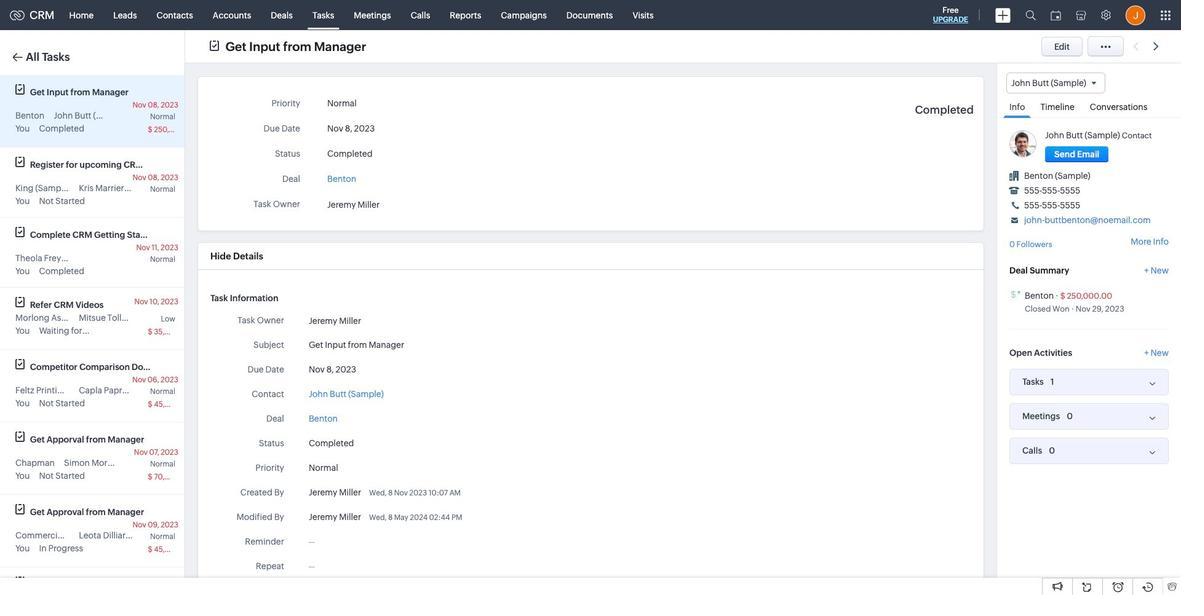 Task type: describe. For each thing, give the bounding box(es) containing it.
create menu element
[[988, 0, 1018, 30]]

next record image
[[1154, 42, 1162, 50]]

calendar image
[[1051, 10, 1061, 20]]

profile element
[[1119, 0, 1153, 30]]

create menu image
[[996, 8, 1011, 22]]

logo image
[[10, 10, 25, 20]]



Task type: vqa. For each thing, say whether or not it's contained in the screenshot.
CREATE MENU icon
yes



Task type: locate. For each thing, give the bounding box(es) containing it.
previous record image
[[1133, 42, 1139, 50]]

None button
[[1045, 147, 1109, 163]]

search image
[[1026, 10, 1036, 20]]

search element
[[1018, 0, 1044, 30]]

None field
[[1007, 73, 1106, 94]]

profile image
[[1126, 5, 1146, 25]]



